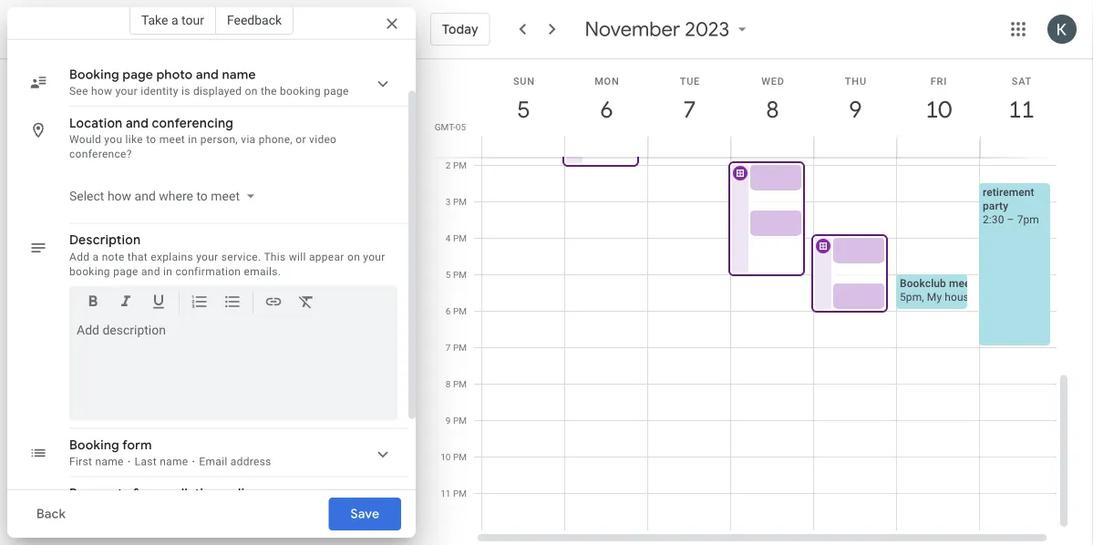 Task type: describe. For each thing, give the bounding box(es) containing it.
sat
[[1012, 75, 1032, 87]]

2 pm
[[446, 160, 467, 170]]

name inside booking page photo and name see how your identity is displayed on the booking page
[[222, 67, 256, 83]]

bookclub
[[900, 277, 946, 289]]

7pm
[[1017, 213, 1039, 226]]

booking for booking page photo and name see how your identity is displayed on the booking page
[[69, 67, 119, 83]]

5 cell from the left
[[811, 0, 897, 531]]

mon
[[595, 75, 620, 87]]

meet inside location and conferencing would you like to meet in person, via phone, or video conference?
[[159, 134, 185, 146]]

will
[[289, 251, 306, 263]]

november
[[585, 16, 680, 42]]

0 horizontal spatial 5
[[446, 269, 451, 280]]

6 inside mon 6
[[599, 94, 612, 124]]

5 pm
[[446, 269, 467, 280]]

wed 8
[[761, 75, 785, 124]]

description
[[69, 232, 141, 249]]

thursday, november 9 element
[[835, 88, 877, 130]]

november 2023 button
[[578, 16, 759, 42]]

booking page photo and name see how your identity is displayed on the booking page
[[69, 67, 349, 98]]

emails.
[[244, 265, 281, 278]]

today button
[[430, 7, 490, 51]]

retirement party 2:30 – 7pm
[[983, 186, 1039, 226]]

wed
[[761, 75, 785, 87]]

in inside location and conferencing would you like to meet in person, via phone, or video conference?
[[188, 134, 197, 146]]

select how and where to meet button
[[62, 180, 262, 213]]

cell containing retirement party
[[979, 0, 1063, 531]]

and inside booking page photo and name see how your identity is displayed on the booking page
[[196, 67, 219, 83]]

cell containing bookclub meeting
[[896, 0, 990, 531]]

row inside grid
[[474, 0, 1063, 531]]

to inside location and conferencing would you like to meet in person, via phone, or video conference?
[[146, 134, 156, 146]]

10 column header
[[896, 59, 980, 157]]

2 horizontal spatial your
[[363, 251, 385, 263]]

feedback button
[[216, 5, 294, 35]]

page for booking
[[324, 85, 349, 98]]

is
[[181, 85, 190, 98]]

on for that
[[347, 251, 360, 263]]

location and conferencing would you like to meet in person, via phone, or video conference?
[[69, 115, 337, 161]]

pm for 9 pm
[[453, 415, 467, 426]]

select how and where to meet
[[69, 189, 240, 204]]

1 vertical spatial 8
[[446, 378, 451, 389]]

7 column header
[[647, 59, 731, 157]]

page for description
[[113, 265, 138, 278]]

booking form
[[69, 438, 152, 454]]

payments
[[69, 486, 129, 502]]

pm for 8 pm
[[453, 378, 467, 389]]

name for last name
[[160, 456, 188, 469]]

see
[[69, 85, 88, 98]]

last name
[[135, 456, 188, 469]]

1 vertical spatial 9
[[446, 415, 451, 426]]

feedback
[[227, 12, 282, 27]]

and inside description add a note that explains your service. this will appear on your booking page and in confirmation emails.
[[141, 265, 160, 278]]

10 pm
[[441, 451, 467, 462]]

email address
[[199, 456, 271, 469]]

mon 6
[[595, 75, 620, 124]]

location
[[69, 115, 123, 132]]

confirmation
[[175, 265, 241, 278]]

select
[[69, 189, 104, 204]]

video
[[309, 134, 337, 146]]

tue
[[680, 75, 700, 87]]

form
[[122, 438, 152, 454]]

11 column header
[[979, 59, 1063, 157]]

2 cell from the left
[[562, 0, 648, 531]]

fri
[[931, 75, 947, 87]]

you
[[104, 134, 122, 146]]

back
[[36, 506, 66, 522]]

conference?
[[69, 148, 132, 161]]

numbered list image
[[191, 293, 209, 314]]

retirement
[[983, 186, 1034, 198]]

add
[[69, 251, 90, 263]]

in inside description add a note that explains your service. this will appear on your booking page and in confirmation emails.
[[163, 265, 172, 278]]

a inside description add a note that explains your service. this will appear on your booking page and in confirmation emails.
[[93, 251, 99, 263]]

identity
[[141, 85, 178, 98]]

first name
[[69, 456, 124, 469]]

cancellation
[[144, 486, 219, 502]]

6 column header
[[564, 59, 648, 157]]

take a tour
[[141, 12, 204, 27]]

thu
[[845, 75, 867, 87]]

my
[[927, 290, 942, 303]]

0 horizontal spatial 7
[[446, 342, 451, 353]]

5 column header
[[481, 59, 565, 157]]

today
[[442, 21, 478, 37]]

2
[[446, 160, 451, 170]]

meeting
[[949, 277, 990, 289]]

formatting options toolbar
[[69, 286, 397, 325]]

name for first name
[[95, 456, 124, 469]]

0 horizontal spatial 6
[[446, 305, 451, 316]]

tuesday, november 7 element
[[669, 88, 711, 130]]

1 cell from the left
[[482, 0, 565, 531]]

how inside booking page photo and name see how your identity is displayed on the booking page
[[91, 85, 112, 98]]

05
[[456, 121, 466, 132]]

Description text field
[[77, 323, 390, 414]]

conferencing
[[152, 115, 233, 132]]

2:30
[[983, 213, 1004, 226]]

explains
[[151, 251, 193, 263]]

take
[[141, 12, 168, 27]]

8 pm
[[446, 378, 467, 389]]

displayed
[[193, 85, 242, 98]]

1 horizontal spatial your
[[196, 251, 218, 263]]

house
[[945, 290, 975, 303]]

bulleted list image
[[223, 293, 242, 314]]



Task type: locate. For each thing, give the bounding box(es) containing it.
page
[[123, 67, 153, 83], [324, 85, 349, 98], [113, 265, 138, 278]]

3
[[446, 196, 451, 207]]

11 down 10 pm
[[441, 488, 451, 499]]

10 up 11 pm
[[441, 451, 451, 462]]

address
[[230, 456, 271, 469]]

1 horizontal spatial booking
[[280, 85, 321, 98]]

1 vertical spatial to
[[196, 189, 208, 204]]

in down conferencing
[[188, 134, 197, 146]]

0 vertical spatial 11
[[1007, 94, 1033, 124]]

pm for 7 pm
[[453, 342, 467, 353]]

monday, november 6 element
[[586, 88, 628, 130]]

description add a note that explains your service. this will appear on your booking page and in confirmation emails.
[[69, 232, 385, 278]]

meet right 'where'
[[211, 189, 240, 204]]

pm up 8 pm on the left bottom
[[453, 342, 467, 353]]

booking for that
[[69, 265, 110, 278]]

sunday, november 5 element
[[503, 88, 545, 130]]

0 vertical spatial to
[[146, 134, 156, 146]]

1 vertical spatial booking
[[69, 438, 119, 454]]

11 down sat
[[1007, 94, 1033, 124]]

the
[[261, 85, 277, 98]]

9 column header
[[813, 59, 897, 157]]

page up identity
[[123, 67, 153, 83]]

party
[[983, 199, 1008, 212]]

0 vertical spatial 6
[[599, 94, 612, 124]]

to inside dropdown button
[[196, 189, 208, 204]]

or
[[296, 134, 306, 146]]

0 horizontal spatial 11
[[441, 488, 451, 499]]

4 pm from the top
[[453, 269, 467, 280]]

booking right "the"
[[280, 85, 321, 98]]

wednesday, november 8 element
[[752, 88, 794, 130]]

name up displayed
[[222, 67, 256, 83]]

11 pm
[[441, 488, 467, 499]]

0 horizontal spatial to
[[146, 134, 156, 146]]

0 vertical spatial 9
[[848, 94, 861, 124]]

1 vertical spatial meet
[[211, 189, 240, 204]]

to right the like
[[146, 134, 156, 146]]

3 pm from the top
[[453, 232, 467, 243]]

gmt-05
[[435, 121, 466, 132]]

your right appear
[[363, 251, 385, 263]]

tour
[[181, 12, 204, 27]]

1 horizontal spatial 5
[[516, 94, 529, 124]]

7
[[682, 94, 695, 124], [446, 342, 451, 353]]

booking up first name
[[69, 438, 119, 454]]

and up the like
[[126, 115, 149, 132]]

1 vertical spatial in
[[163, 265, 172, 278]]

pm up '7 pm'
[[453, 305, 467, 316]]

your
[[115, 85, 138, 98], [196, 251, 218, 263], [363, 251, 385, 263]]

that
[[127, 251, 148, 263]]

italic image
[[117, 293, 135, 314]]

to right 'where'
[[196, 189, 208, 204]]

0 horizontal spatial 8
[[446, 378, 451, 389]]

would
[[69, 134, 101, 146]]

a right add
[[93, 251, 99, 263]]

remove formatting image
[[297, 293, 315, 314]]

cell
[[482, 0, 565, 531], [562, 0, 648, 531], [648, 0, 731, 531], [728, 0, 814, 531], [811, 0, 897, 531], [896, 0, 990, 531], [979, 0, 1063, 531]]

0 vertical spatial 7
[[682, 94, 695, 124]]

underline image
[[150, 293, 168, 314]]

pm for 6 pm
[[453, 305, 467, 316]]

booking for booking form
[[69, 438, 119, 454]]

7 pm from the top
[[453, 378, 467, 389]]

take a tour button
[[129, 5, 216, 35]]

1 horizontal spatial a
[[171, 12, 178, 27]]

4
[[446, 232, 451, 243]]

gmt-
[[435, 121, 456, 132]]

0 horizontal spatial booking
[[69, 265, 110, 278]]

0 horizontal spatial meet
[[159, 134, 185, 146]]

page inside description add a note that explains your service. this will appear on your booking page and in confirmation emails.
[[113, 265, 138, 278]]

6 pm from the top
[[453, 342, 467, 353]]

meet inside the select how and where to meet dropdown button
[[211, 189, 240, 204]]

meet
[[159, 134, 185, 146], [211, 189, 240, 204]]

booking inside description add a note that explains your service. this will appear on your booking page and in confirmation emails.
[[69, 265, 110, 278]]

4 cell from the left
[[728, 0, 814, 531]]

2 horizontal spatial name
[[222, 67, 256, 83]]

saturday, november 11 element
[[1001, 88, 1042, 130]]

6 cell from the left
[[896, 0, 990, 531]]

last
[[135, 456, 157, 469]]

on right appear
[[347, 251, 360, 263]]

pm for 4 pm
[[453, 232, 467, 243]]

1 horizontal spatial 10
[[924, 94, 950, 124]]

phone,
[[259, 134, 293, 146]]

bold image
[[84, 293, 102, 314]]

how right the 'see'
[[91, 85, 112, 98]]

0 vertical spatial 5
[[516, 94, 529, 124]]

0 horizontal spatial 10
[[441, 451, 451, 462]]

insert link image
[[264, 293, 283, 314]]

9 inside 'thu 9'
[[848, 94, 861, 124]]

row
[[474, 0, 1063, 531]]

how inside dropdown button
[[107, 189, 131, 204]]

0 vertical spatial 10
[[924, 94, 950, 124]]

6
[[599, 94, 612, 124], [446, 305, 451, 316]]

0 vertical spatial in
[[188, 134, 197, 146]]

payments & cancellation policy
[[69, 486, 259, 502]]

2023
[[685, 16, 730, 42]]

booking down add
[[69, 265, 110, 278]]

4 pm
[[446, 232, 467, 243]]

sun 5
[[513, 75, 535, 124]]

booking
[[69, 67, 119, 83], [69, 438, 119, 454]]

pm
[[453, 160, 467, 170], [453, 196, 467, 207], [453, 232, 467, 243], [453, 269, 467, 280], [453, 305, 467, 316], [453, 342, 467, 353], [453, 378, 467, 389], [453, 415, 467, 426], [453, 451, 467, 462], [453, 488, 467, 499]]

page up video
[[324, 85, 349, 98]]

8 column header
[[730, 59, 814, 157]]

note
[[102, 251, 125, 263]]

6 up '7 pm'
[[446, 305, 451, 316]]

5pm
[[900, 290, 922, 303]]

10 down fri
[[924, 94, 950, 124]]

7 inside the tue 7
[[682, 94, 695, 124]]

0 horizontal spatial 9
[[446, 415, 451, 426]]

this
[[264, 251, 286, 263]]

1 horizontal spatial 7
[[682, 94, 695, 124]]

booking inside booking page photo and name see how your identity is displayed on the booking page
[[69, 67, 119, 83]]

policy
[[222, 486, 259, 502]]

and up displayed
[[196, 67, 219, 83]]

like
[[125, 134, 143, 146]]

november 2023
[[585, 16, 730, 42]]

0 horizontal spatial on
[[245, 85, 258, 98]]

a inside button
[[171, 12, 178, 27]]

8
[[765, 94, 778, 124], [446, 378, 451, 389]]

grid
[[423, 0, 1071, 545]]

1 horizontal spatial on
[[347, 251, 360, 263]]

and inside the select how and where to meet dropdown button
[[135, 189, 156, 204]]

and inside location and conferencing would you like to meet in person, via phone, or video conference?
[[126, 115, 149, 132]]

meet down conferencing
[[159, 134, 185, 146]]

1 pm from the top
[[453, 160, 467, 170]]

1 vertical spatial page
[[324, 85, 349, 98]]

2 pm from the top
[[453, 196, 467, 207]]

payments & cancellation policy button
[[62, 481, 405, 521]]

1 horizontal spatial 9
[[848, 94, 861, 124]]

thu 9
[[845, 75, 867, 124]]

1 vertical spatial 5
[[446, 269, 451, 280]]

9 down thu
[[848, 94, 861, 124]]

0 horizontal spatial name
[[95, 456, 124, 469]]

name
[[222, 67, 256, 83], [95, 456, 124, 469], [160, 456, 188, 469]]

sun
[[513, 75, 535, 87]]

to
[[146, 134, 156, 146], [196, 189, 208, 204]]

on for name
[[245, 85, 258, 98]]

0 vertical spatial page
[[123, 67, 153, 83]]

0 vertical spatial a
[[171, 12, 178, 27]]

1 vertical spatial 10
[[441, 451, 451, 462]]

5 inside the sun 5
[[516, 94, 529, 124]]

booking up the 'see'
[[69, 67, 119, 83]]

pm right the "2"
[[453, 160, 467, 170]]

how right the select
[[107, 189, 131, 204]]

name right last
[[160, 456, 188, 469]]

7 up 8 pm on the left bottom
[[446, 342, 451, 353]]

1 horizontal spatial meet
[[211, 189, 240, 204]]

via
[[241, 134, 256, 146]]

&
[[133, 486, 141, 502]]

friday, november 10 element
[[918, 88, 960, 130]]

1 vertical spatial 6
[[446, 305, 451, 316]]

pm down '7 pm'
[[453, 378, 467, 389]]

pm for 3 pm
[[453, 196, 467, 207]]

pm for 5 pm
[[453, 269, 467, 280]]

5 pm from the top
[[453, 305, 467, 316]]

1 vertical spatial 7
[[446, 342, 451, 353]]

9 pm
[[446, 415, 467, 426]]

0 vertical spatial meet
[[159, 134, 185, 146]]

and left 'where'
[[135, 189, 156, 204]]

11 inside column header
[[1007, 94, 1033, 124]]

on inside booking page photo and name see how your identity is displayed on the booking page
[[245, 85, 258, 98]]

bookclub meeting 5pm , my house
[[900, 277, 990, 303]]

1 vertical spatial 11
[[441, 488, 451, 499]]

page down that
[[113, 265, 138, 278]]

back button
[[22, 492, 80, 536]]

6 pm
[[446, 305, 467, 316]]

1 horizontal spatial in
[[188, 134, 197, 146]]

0 horizontal spatial in
[[163, 265, 172, 278]]

1 horizontal spatial to
[[196, 189, 208, 204]]

10 inside column header
[[924, 94, 950, 124]]

photo
[[156, 67, 193, 83]]

email
[[199, 456, 227, 469]]

8 pm from the top
[[453, 415, 467, 426]]

name down booking form
[[95, 456, 124, 469]]

9 pm from the top
[[453, 451, 467, 462]]

pm for 10 pm
[[453, 451, 467, 462]]

8 inside wed 8
[[765, 94, 778, 124]]

your inside booking page photo and name see how your identity is displayed on the booking page
[[115, 85, 138, 98]]

1 vertical spatial how
[[107, 189, 131, 204]]

a
[[171, 12, 178, 27], [93, 251, 99, 263]]

5 down sun
[[516, 94, 529, 124]]

1 vertical spatial on
[[347, 251, 360, 263]]

where
[[159, 189, 193, 204]]

7 down the tue
[[682, 94, 695, 124]]

2 booking from the top
[[69, 438, 119, 454]]

1 vertical spatial booking
[[69, 265, 110, 278]]

0 vertical spatial 8
[[765, 94, 778, 124]]

0 horizontal spatial your
[[115, 85, 138, 98]]

3 cell from the left
[[648, 0, 731, 531]]

7 pm
[[446, 342, 467, 353]]

6 down mon
[[599, 94, 612, 124]]

pm for 2 pm
[[453, 160, 467, 170]]

1 vertical spatial a
[[93, 251, 99, 263]]

on left "the"
[[245, 85, 258, 98]]

booking inside booking page photo and name see how your identity is displayed on the booking page
[[280, 85, 321, 98]]

8 down wed
[[765, 94, 778, 124]]

5
[[516, 94, 529, 124], [446, 269, 451, 280]]

8 down '7 pm'
[[446, 378, 451, 389]]

0 vertical spatial booking
[[280, 85, 321, 98]]

service.
[[221, 251, 261, 263]]

10 pm from the top
[[453, 488, 467, 499]]

1 horizontal spatial 6
[[599, 94, 612, 124]]

5 down 4
[[446, 269, 451, 280]]

1 horizontal spatial 11
[[1007, 94, 1033, 124]]

in down explains
[[163, 265, 172, 278]]

and down that
[[141, 265, 160, 278]]

0 vertical spatial how
[[91, 85, 112, 98]]

on
[[245, 85, 258, 98], [347, 251, 360, 263]]

7 cell from the left
[[979, 0, 1063, 531]]

0 vertical spatial on
[[245, 85, 258, 98]]

pm for 11 pm
[[453, 488, 467, 499]]

1 horizontal spatial 8
[[765, 94, 778, 124]]

grid containing 5
[[423, 0, 1071, 545]]

pm right 3
[[453, 196, 467, 207]]

fri 10
[[924, 75, 950, 124]]

3 pm
[[446, 196, 467, 207]]

–
[[1007, 213, 1014, 226]]

1 booking from the top
[[69, 67, 119, 83]]

row containing retirement party
[[474, 0, 1063, 531]]

9 up 10 pm
[[446, 415, 451, 426]]

,
[[922, 290, 924, 303]]

1 horizontal spatial name
[[160, 456, 188, 469]]

11
[[1007, 94, 1033, 124], [441, 488, 451, 499]]

pm down 9 pm
[[453, 451, 467, 462]]

booking for name
[[280, 85, 321, 98]]

0 horizontal spatial a
[[93, 251, 99, 263]]

pm down 4 pm
[[453, 269, 467, 280]]

your left identity
[[115, 85, 138, 98]]

sat 11
[[1007, 75, 1033, 124]]

pm down 8 pm on the left bottom
[[453, 415, 467, 426]]

pm right 4
[[453, 232, 467, 243]]

your up confirmation
[[196, 251, 218, 263]]

and
[[196, 67, 219, 83], [126, 115, 149, 132], [135, 189, 156, 204], [141, 265, 160, 278]]

booking
[[280, 85, 321, 98], [69, 265, 110, 278]]

a left tour
[[171, 12, 178, 27]]

2 vertical spatial page
[[113, 265, 138, 278]]

appear
[[309, 251, 344, 263]]

on inside description add a note that explains your service. this will appear on your booking page and in confirmation emails.
[[347, 251, 360, 263]]

0 vertical spatial booking
[[69, 67, 119, 83]]

pm down 10 pm
[[453, 488, 467, 499]]

first
[[69, 456, 92, 469]]



Task type: vqa. For each thing, say whether or not it's contained in the screenshot.


